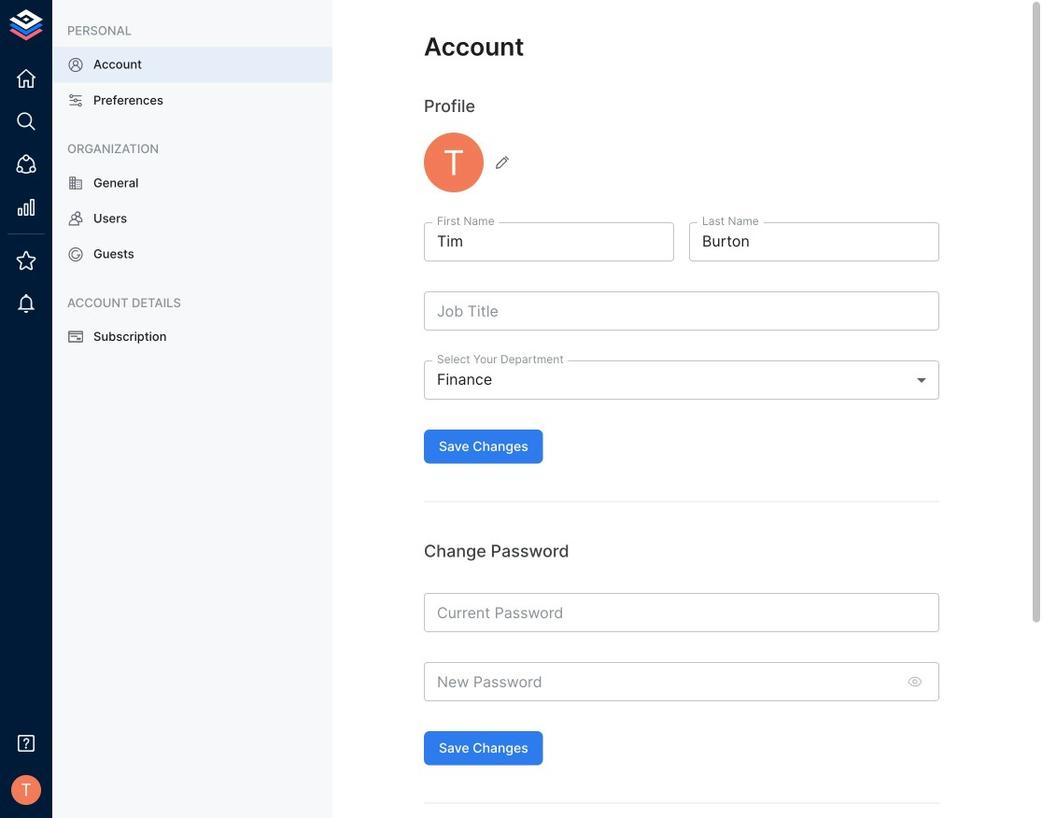 Task type: locate. For each thing, give the bounding box(es) containing it.
CEO text field
[[424, 292, 940, 331]]

John text field
[[424, 222, 675, 262]]

0 vertical spatial password password field
[[424, 593, 940, 632]]

Password password field
[[424, 593, 940, 632], [424, 662, 897, 701]]

1 password password field from the top
[[424, 593, 940, 632]]

1 vertical spatial password password field
[[424, 662, 897, 701]]

Doe text field
[[689, 222, 940, 262]]



Task type: describe. For each thing, give the bounding box(es) containing it.
2 password password field from the top
[[424, 662, 897, 701]]



Task type: vqa. For each thing, say whether or not it's contained in the screenshot.
SHOW WIKI image
no



